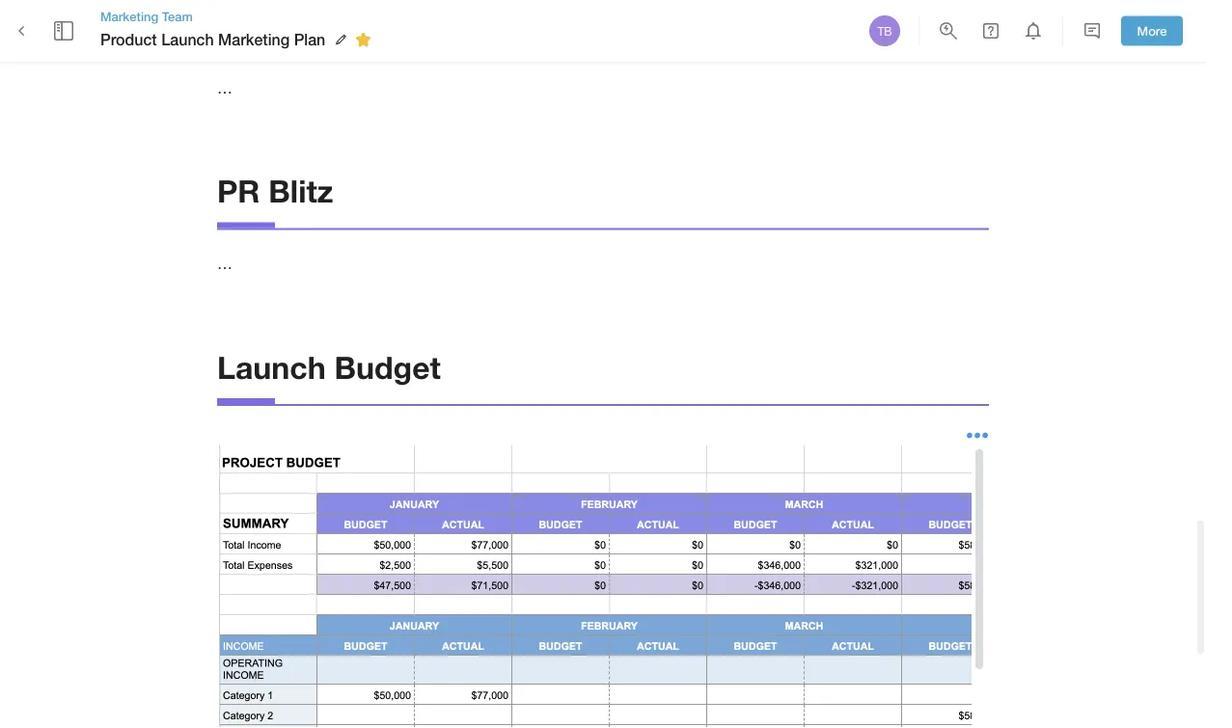 Task type: describe. For each thing, give the bounding box(es) containing it.
2 … from the top
[[217, 255, 233, 273]]

pr
[[217, 172, 260, 209]]

tb
[[878, 24, 892, 38]]

tb button
[[867, 13, 903, 49]]

1 vertical spatial marketing
[[218, 30, 290, 49]]

pr blitz
[[217, 172, 333, 209]]

plan
[[294, 30, 325, 49]]

0 horizontal spatial launch
[[161, 30, 214, 49]]

team
[[162, 9, 193, 24]]

1 vertical spatial launch
[[217, 349, 326, 385]]

1 … from the top
[[217, 79, 233, 96]]

remove favorite image
[[352, 28, 375, 51]]

0 horizontal spatial marketing
[[100, 9, 158, 24]]



Task type: vqa. For each thing, say whether or not it's contained in the screenshot.
help Image
no



Task type: locate. For each thing, give the bounding box(es) containing it.
marketing team link
[[100, 8, 378, 25]]

marketing down marketing team link
[[218, 30, 290, 49]]

launch
[[161, 30, 214, 49], [217, 349, 326, 385]]

marketing
[[100, 9, 158, 24], [218, 30, 290, 49]]

0 vertical spatial …
[[217, 79, 233, 96]]

… down the pr
[[217, 255, 233, 273]]

marketing team
[[100, 9, 193, 24]]

more
[[1137, 23, 1167, 38]]

…
[[217, 79, 233, 96], [217, 255, 233, 273]]

1 horizontal spatial launch
[[217, 349, 326, 385]]

launch budget
[[217, 349, 441, 385]]

0 vertical spatial launch
[[161, 30, 214, 49]]

more button
[[1121, 16, 1183, 46]]

blitz
[[269, 172, 333, 209]]

marketing up product
[[100, 9, 158, 24]]

product launch marketing plan
[[100, 30, 325, 49]]

1 horizontal spatial marketing
[[218, 30, 290, 49]]

0 vertical spatial marketing
[[100, 9, 158, 24]]

1 vertical spatial …
[[217, 255, 233, 273]]

… down product launch marketing plan
[[217, 79, 233, 96]]

budget
[[334, 349, 441, 385]]

product
[[100, 30, 157, 49]]



